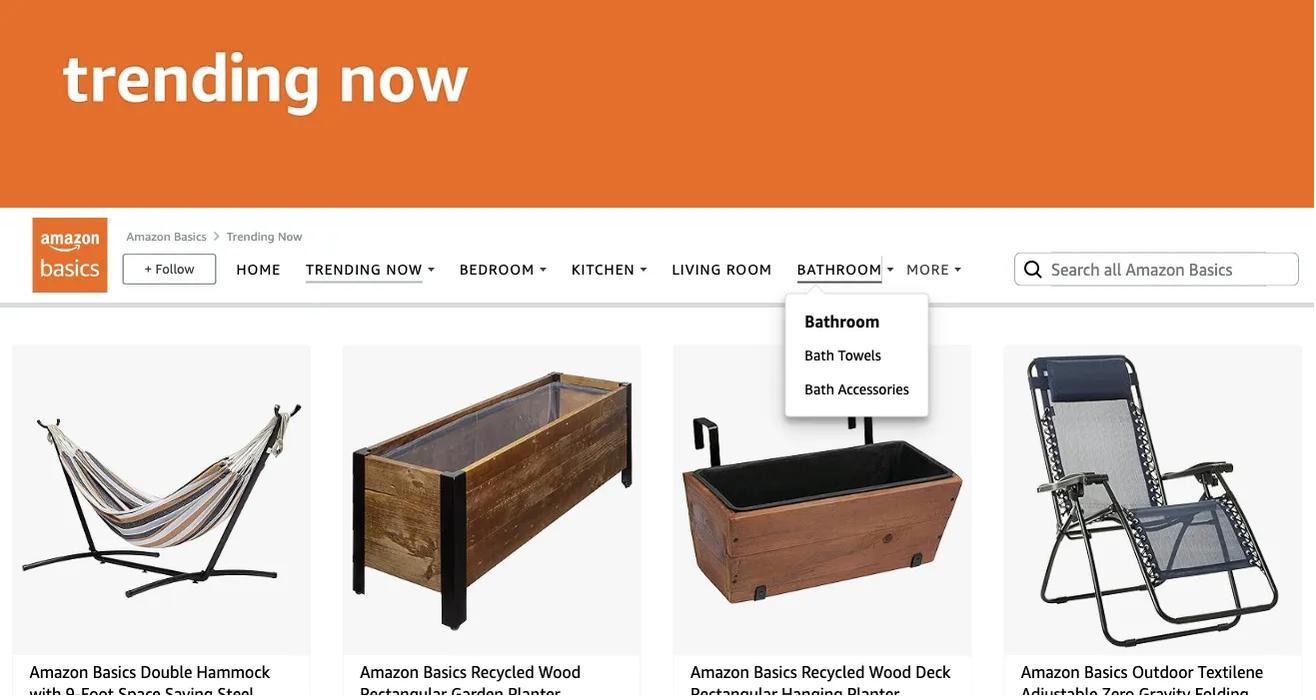 Task type: locate. For each thing, give the bounding box(es) containing it.
trending now
[[227, 229, 303, 243]]

amazon
[[126, 229, 171, 243]]

basics
[[174, 229, 207, 243]]

amazon basics
[[126, 229, 207, 243]]

search image
[[1022, 257, 1046, 281]]

amazon basics recycled wood rectangular garden planter, brown, 37 x 13 x 15 inch (lxwxh) image
[[352, 354, 632, 648]]

amazon basics link
[[126, 229, 207, 243]]

trending
[[227, 229, 275, 243]]



Task type: describe. For each thing, give the bounding box(es) containing it.
amazon basics recycled wood deck rectangular hanging planter, 2-pack, brown, classic, rustic, 18.9" x 7.87" x 7.5" image
[[682, 354, 963, 648]]

trending now link
[[227, 229, 303, 243]]

amazon basics outdoor textilene adjustable zero gravity folding reclining lounge chair with pillow, 26", navy blue image
[[1028, 354, 1280, 648]]

amazon basics logo image
[[32, 218, 107, 293]]

Search all Amazon Basics search field
[[1052, 252, 1267, 286]]

amazon basics double hammock with 9-foot space saving steel stand and carrying case, 400 lb capacity, 46.01 x 118 x 39.37 in, multi color, 50.39"l x 9.64"w image
[[21, 354, 302, 648]]

+ follow
[[144, 261, 195, 277]]

now
[[278, 229, 303, 243]]

follow
[[155, 261, 195, 277]]

+
[[144, 261, 152, 277]]

+ follow button
[[124, 255, 215, 283]]



Task type: vqa. For each thing, say whether or not it's contained in the screenshot.
glassware
no



